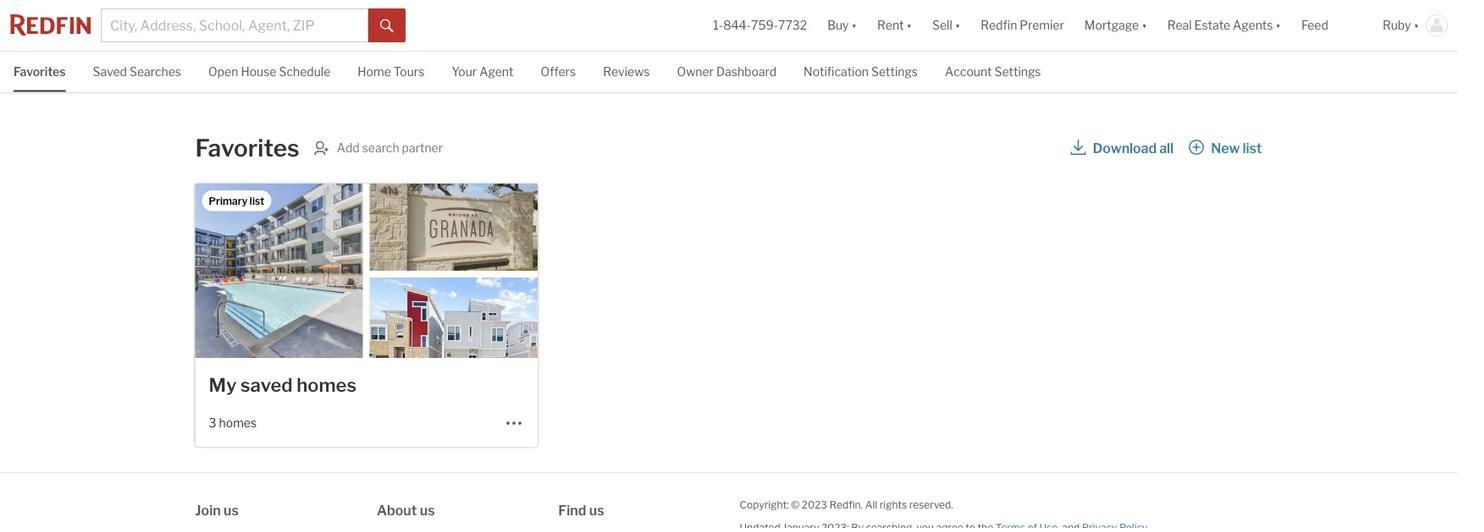 Task type: locate. For each thing, give the bounding box(es) containing it.
▾ inside rent ▾ dropdown button
[[907, 18, 912, 33]]

2 settings from the left
[[995, 65, 1041, 79]]

settings inside account settings link
[[995, 65, 1041, 79]]

0 horizontal spatial join
[[195, 502, 221, 519]]

saved searches link
[[93, 52, 181, 90]]

photo of 1929 teagle dr, austin, tx 78741 image
[[370, 278, 538, 396]]

rent ▾ button
[[867, 0, 922, 51]]

account settings link
[[945, 52, 1041, 90]]

sell ▾ button
[[922, 0, 971, 51]]

3 ▾ from the left
[[955, 18, 961, 33]]

favorites left 'saved'
[[14, 65, 66, 79]]

▾ inside real estate agents ▾ link
[[1276, 18, 1281, 33]]

0 horizontal spatial find
[[558, 502, 587, 519]]

your agent link
[[452, 52, 514, 90]]

▾ right the 'agents'
[[1276, 18, 1281, 33]]

dashboard
[[717, 65, 777, 79]]

0 vertical spatial list
[[1243, 140, 1262, 156]]

photo of 414 e wonsley dr image
[[370, 184, 538, 271]]

1 vertical spatial homes
[[219, 416, 257, 430]]

agent
[[480, 65, 514, 79]]

6 ▾ from the left
[[1414, 18, 1420, 33]]

searches
[[130, 65, 181, 79]]

0 horizontal spatial settings
[[872, 65, 918, 79]]

1 settings from the left
[[872, 65, 918, 79]]

7732
[[778, 18, 807, 33]]

▾ inside sell ▾ dropdown button
[[955, 18, 961, 33]]

settings for notification settings
[[872, 65, 918, 79]]

▾ right sell
[[955, 18, 961, 33]]

join
[[1093, 141, 1115, 155], [195, 502, 221, 519]]

3
[[209, 416, 216, 430]]

your
[[452, 65, 477, 79]]

1 horizontal spatial us
[[420, 502, 435, 519]]

photo of 601 w saint johns ave image
[[195, 184, 363, 358]]

▾ right mortgage
[[1142, 18, 1147, 33]]

0 vertical spatial join
[[1093, 141, 1115, 155]]

settings down rent ▾ dropdown button
[[872, 65, 918, 79]]

2 ▾ from the left
[[907, 18, 912, 33]]

3 us from the left
[[589, 502, 604, 519]]

open house schedule link
[[208, 52, 331, 90]]

list right the new
[[1243, 140, 1262, 156]]

premier
[[1020, 18, 1065, 33]]

account settings
[[945, 65, 1041, 79]]

reserved.
[[909, 499, 954, 511]]

5 ▾ from the left
[[1276, 18, 1281, 33]]

0 horizontal spatial list
[[250, 195, 265, 207]]

new
[[1211, 140, 1240, 156]]

find us
[[558, 502, 604, 519]]

▾
[[852, 18, 857, 33], [907, 18, 912, 33], [955, 18, 961, 33], [1142, 18, 1147, 33], [1276, 18, 1281, 33], [1414, 18, 1420, 33]]

1 ▾ from the left
[[852, 18, 857, 33]]

sell
[[933, 18, 953, 33]]

our
[[1118, 141, 1136, 155]]

home tours
[[358, 65, 425, 79]]

1 vertical spatial join
[[195, 502, 221, 519]]

saved searches
[[93, 65, 181, 79]]

©
[[791, 499, 800, 511]]

rights
[[880, 499, 907, 511]]

0 vertical spatial favorites
[[14, 65, 66, 79]]

find inside dialog
[[1093, 91, 1117, 105]]

house
[[241, 65, 277, 79]]

▾ right buy
[[852, 18, 857, 33]]

▾ inside mortgage ▾ dropdown button
[[1142, 18, 1147, 33]]

1-
[[713, 18, 723, 33]]

tours
[[394, 65, 425, 79]]

settings
[[872, 65, 918, 79], [995, 65, 1041, 79]]

list right primary
[[250, 195, 265, 207]]

real estate agents ▾ link
[[1168, 0, 1281, 51]]

0 horizontal spatial us
[[224, 502, 239, 519]]

▾ for mortgage ▾
[[1142, 18, 1147, 33]]

settings down redfin premier button
[[995, 65, 1041, 79]]

1-844-759-7732 link
[[713, 18, 807, 33]]

ruby ▾
[[1383, 18, 1420, 33]]

schedule
[[279, 65, 331, 79]]

find
[[1093, 91, 1117, 105], [558, 502, 587, 519]]

notification settings link
[[804, 52, 918, 90]]

favorites up primary list
[[195, 134, 300, 163]]

offers
[[541, 65, 576, 79]]

1 horizontal spatial settings
[[995, 65, 1041, 79]]

1 vertical spatial find
[[558, 502, 587, 519]]

mortgage ▾ button
[[1075, 0, 1158, 51]]

list inside button
[[1243, 140, 1262, 156]]

▾ for ruby ▾
[[1414, 18, 1420, 33]]

sell ▾
[[933, 18, 961, 33]]

rent ▾
[[878, 18, 912, 33]]

0 horizontal spatial homes
[[219, 416, 257, 430]]

notification
[[804, 65, 869, 79]]

downtown
[[1173, 91, 1233, 105]]

▾ right ruby
[[1414, 18, 1420, 33]]

4 ▾ from the left
[[1142, 18, 1147, 33]]

2 horizontal spatial us
[[589, 502, 604, 519]]

mortgage
[[1085, 18, 1139, 33]]

referral
[[1139, 141, 1180, 155]]

join inside dialog
[[1093, 141, 1115, 155]]

list
[[1243, 140, 1262, 156], [250, 195, 265, 207]]

join for join us
[[195, 502, 221, 519]]

1 vertical spatial favorites
[[195, 134, 300, 163]]

about
[[377, 502, 417, 519]]

rent
[[878, 18, 904, 33]]

3 homes
[[209, 416, 257, 430]]

homes
[[297, 374, 357, 397], [219, 416, 257, 430]]

submit search image
[[380, 19, 394, 33]]

find for find us
[[558, 502, 587, 519]]

primary list
[[209, 195, 265, 207]]

saved
[[93, 65, 127, 79]]

0 vertical spatial find
[[1093, 91, 1117, 105]]

homes right the 3
[[219, 416, 257, 430]]

buy ▾ button
[[828, 0, 857, 51]]

reviews
[[603, 65, 650, 79]]

759-
[[751, 18, 778, 33]]

▾ for sell ▾
[[955, 18, 961, 33]]

settings inside notification settings link
[[872, 65, 918, 79]]

▾ right rent on the right top
[[907, 18, 912, 33]]

1 horizontal spatial favorites
[[195, 134, 300, 163]]

1 vertical spatial list
[[250, 195, 265, 207]]

us for find us
[[589, 502, 604, 519]]

us for about us
[[420, 502, 435, 519]]

1 horizontal spatial list
[[1243, 140, 1262, 156]]

open house schedule
[[208, 65, 331, 79]]

▾ inside buy ▾ dropdown button
[[852, 18, 857, 33]]

1 horizontal spatial find
[[1093, 91, 1117, 105]]

2 us from the left
[[420, 502, 435, 519]]

about us
[[377, 502, 435, 519]]

find agents in downtown austin
[[1093, 91, 1271, 105]]

dialog
[[1073, 51, 1292, 196]]

primary
[[209, 195, 248, 207]]

buy ▾ button
[[818, 0, 867, 51]]

homes right saved
[[297, 374, 357, 397]]

my
[[209, 374, 237, 397]]

new list
[[1211, 140, 1262, 156]]

buy ▾
[[828, 18, 857, 33]]

1 us from the left
[[224, 502, 239, 519]]

1 horizontal spatial join
[[1093, 141, 1115, 155]]

1 horizontal spatial homes
[[297, 374, 357, 397]]



Task type: vqa. For each thing, say whether or not it's contained in the screenshot.
"Map" region
no



Task type: describe. For each thing, give the bounding box(es) containing it.
redfin.
[[830, 499, 863, 511]]

offers link
[[541, 52, 576, 90]]

download all
[[1093, 140, 1174, 156]]

download
[[1093, 140, 1157, 156]]

mortgage ▾ button
[[1085, 0, 1147, 51]]

rent ▾ button
[[878, 0, 912, 51]]

844-
[[723, 18, 751, 33]]

▾ for rent ▾
[[907, 18, 912, 33]]

all
[[865, 499, 878, 511]]

real estate agents ▾
[[1168, 18, 1281, 33]]

owner
[[677, 65, 714, 79]]

reviews link
[[603, 52, 650, 90]]

your agent
[[452, 65, 514, 79]]

us for join us
[[224, 502, 239, 519]]

notification settings
[[804, 65, 918, 79]]

1-844-759-7732
[[713, 18, 807, 33]]

find for find agents in downtown austin
[[1093, 91, 1117, 105]]

settings for account settings
[[995, 65, 1041, 79]]

▾ for buy ▾
[[852, 18, 857, 33]]

estate
[[1195, 18, 1231, 33]]

all
[[1160, 140, 1174, 156]]

feed
[[1302, 18, 1329, 33]]

0 vertical spatial homes
[[297, 374, 357, 397]]

redfin
[[981, 18, 1018, 33]]

home tours link
[[358, 52, 425, 90]]

austin
[[1235, 91, 1271, 105]]

open
[[208, 65, 238, 79]]

City, Address, School, Agent, ZIP search field
[[101, 8, 368, 42]]

agents
[[1120, 91, 1158, 105]]

saved
[[240, 374, 293, 397]]

agents
[[1233, 18, 1273, 33]]

account
[[945, 65, 992, 79]]

owner dashboard link
[[677, 52, 777, 90]]

redfin premier button
[[971, 0, 1075, 51]]

add search partner
[[337, 141, 443, 155]]

join us
[[195, 502, 239, 519]]

list for primary list
[[250, 195, 265, 207]]

download all button
[[1070, 133, 1175, 163]]

my saved homes
[[209, 374, 357, 397]]

join our referral network
[[1093, 141, 1228, 155]]

home
[[358, 65, 391, 79]]

mortgage ▾
[[1085, 18, 1147, 33]]

list for new list
[[1243, 140, 1262, 156]]

add search partner button
[[313, 140, 443, 157]]

feed button
[[1292, 0, 1373, 51]]

join our referral network link
[[1073, 138, 1292, 159]]

join for join our referral network
[[1093, 141, 1115, 155]]

owner dashboard
[[677, 65, 777, 79]]

partner
[[402, 141, 443, 155]]

search
[[362, 141, 399, 155]]

in
[[1161, 91, 1170, 105]]

buy
[[828, 18, 849, 33]]

copyright:
[[740, 499, 789, 511]]

ruby
[[1383, 18, 1412, 33]]

favorites link
[[14, 52, 66, 90]]

redfin premier
[[981, 18, 1065, 33]]

dialog containing find agents in
[[1073, 51, 1292, 196]]

real
[[1168, 18, 1192, 33]]

copyright: © 2023 redfin. all rights reserved.
[[740, 499, 954, 511]]

network
[[1182, 141, 1228, 155]]

2023
[[802, 499, 828, 511]]

sell ▾ button
[[933, 0, 961, 51]]

add
[[337, 141, 360, 155]]

0 horizontal spatial favorites
[[14, 65, 66, 79]]



